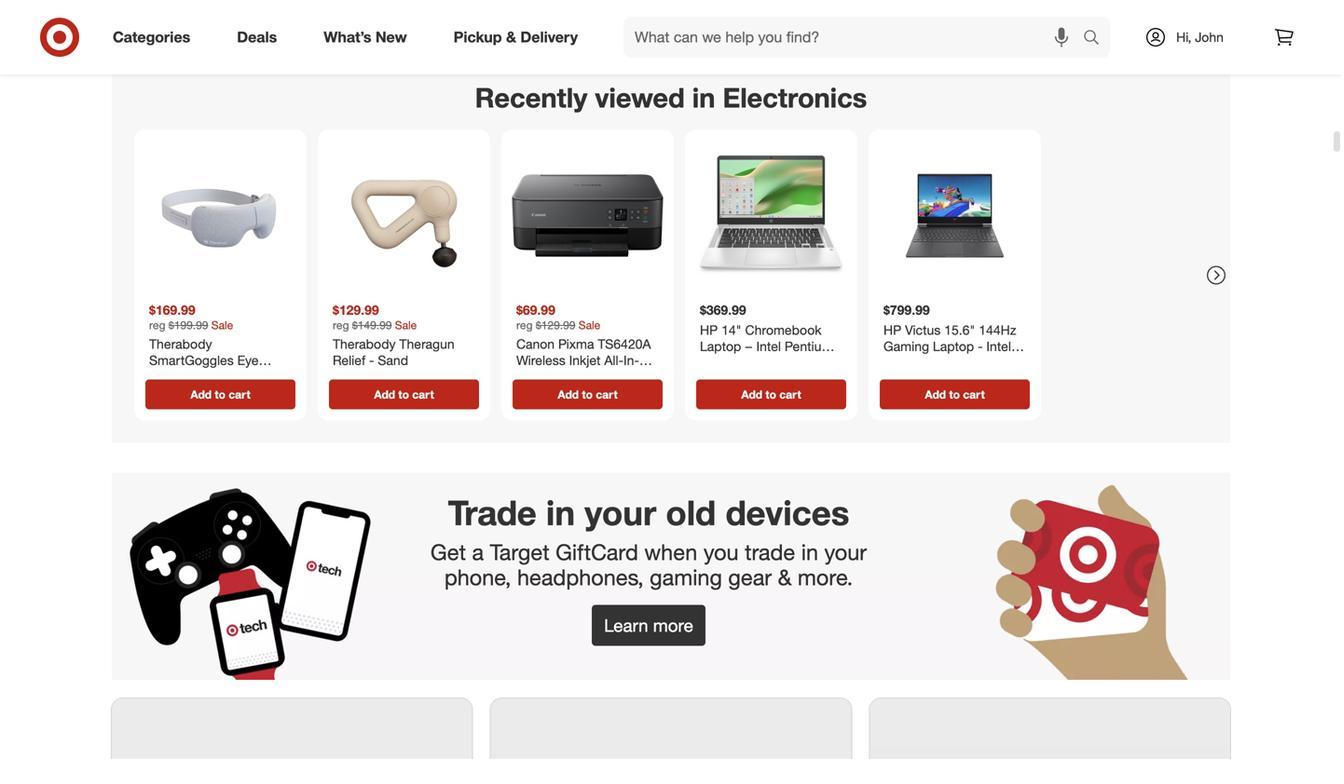 Task type: vqa. For each thing, say whether or not it's contained in the screenshot.
Depending at top
no



Task type: locate. For each thing, give the bounding box(es) containing it.
$129.99 up "canon"
[[536, 319, 576, 333]]

in up giftcard
[[546, 492, 575, 534]]

3 reg from the left
[[517, 319, 533, 333]]

bash.
[[885, 14, 921, 32]]

1 vertical spatial in
[[546, 492, 575, 534]]

0 horizontal spatial &
[[506, 28, 517, 46]]

3 cart from the left
[[596, 388, 618, 402]]

sale inside the $69.99 reg $129.99 sale canon pixma ts6420a wireless inkjet all-in- one printer - black
[[579, 319, 601, 333]]

5 cart from the left
[[963, 388, 985, 402]]

reg up "canon"
[[517, 319, 533, 333]]

1 add to cart button from the left
[[145, 380, 296, 410]]

theragun
[[399, 336, 455, 353]]

& inside the trade in your old devices get a target giftcard when you trade in your phone, headphones, gaming gear & more.
[[778, 565, 792, 591]]

2 therabody from the left
[[333, 336, 396, 353]]

1 horizontal spatial &
[[762, 0, 771, 13]]

reg inside $129.99 reg $149.99 sale therabody theragun relief - sand
[[333, 319, 349, 333]]

in right viewed
[[693, 81, 716, 114]]

add for sand
[[374, 388, 395, 402]]

your down devices
[[825, 540, 867, 566]]

& right gear
[[778, 565, 792, 591]]

2 add to cart button from the left
[[329, 380, 479, 410]]

your
[[585, 492, 657, 534], [825, 540, 867, 566]]

2 horizontal spatial sale
[[579, 319, 601, 333]]

add to cart for massager
[[191, 388, 251, 402]]

4 add to cart from the left
[[742, 388, 802, 402]]

learn more
[[604, 615, 694, 637]]

more.
[[798, 565, 853, 591]]

more
[[653, 615, 694, 637]]

therabody theragun relief - sand image
[[325, 137, 483, 295]]

1 add to cart from the left
[[191, 388, 251, 402]]

in inside carousel region
[[693, 81, 716, 114]]

sale right $199.99
[[211, 319, 233, 333]]

sale up the 'theragun'
[[395, 319, 417, 333]]

sale up pixma
[[579, 319, 601, 333]]

add down $369.99
[[742, 388, 763, 402]]

reg inside $169.99 reg $199.99 sale therabody smartgoggles eye mask massager
[[149, 319, 166, 333]]

3 add to cart button from the left
[[513, 380, 663, 410]]

-
[[369, 353, 374, 369], [587, 369, 592, 385]]

add for massager
[[191, 388, 212, 402]]

1 reg from the left
[[149, 319, 166, 333]]

$369.99
[[700, 302, 747, 319]]

1 add from the left
[[191, 388, 212, 402]]

therabody
[[149, 336, 212, 353], [333, 336, 396, 353]]

in-
[[624, 353, 640, 369]]

to for massager
[[215, 388, 226, 402]]

learn more button
[[592, 606, 706, 647]]

printer
[[545, 369, 583, 385]]

2 cart from the left
[[412, 388, 434, 402]]

add down sand
[[374, 388, 395, 402]]

reg left $199.99
[[149, 319, 166, 333]]

in right trade on the bottom
[[802, 540, 819, 566]]

1 horizontal spatial your
[[825, 540, 867, 566]]

sale
[[211, 319, 233, 333], [395, 319, 417, 333], [579, 319, 601, 333]]

$199.99
[[169, 319, 208, 333]]

the
[[1099, 0, 1120, 13]]

canon pixma ts6420a wireless inkjet all-in-one printer - black image
[[509, 137, 667, 295]]

reg
[[149, 319, 166, 333], [333, 319, 349, 333], [517, 319, 533, 333]]

0 horizontal spatial sale
[[211, 319, 233, 333]]

smartgoggles
[[149, 353, 234, 369]]

&
[[762, 0, 771, 13], [506, 28, 517, 46], [778, 565, 792, 591]]

2 add to cart from the left
[[374, 388, 434, 402]]

therabody inside $129.99 reg $149.99 sale therabody theragun relief - sand
[[333, 336, 396, 353]]

3 sale from the left
[[579, 319, 601, 333]]

don't
[[613, 0, 648, 13]]

sale for pixma
[[579, 319, 601, 333]]

1 horizontal spatial -
[[587, 369, 592, 385]]

add to cart
[[191, 388, 251, 402], [374, 388, 434, 402], [558, 388, 618, 402], [742, 388, 802, 402], [925, 388, 985, 402]]

2 horizontal spatial reg
[[517, 319, 533, 333]]

sale for smartgoggles
[[211, 319, 233, 333]]

$129.99
[[333, 302, 379, 319], [536, 319, 576, 333]]

when
[[645, 540, 698, 566]]

1 therabody from the left
[[149, 336, 212, 353]]

trade in your old devices get a target giftcard when you trade in your phone, headphones, gaming gear & more.
[[431, 492, 867, 591]]

0 horizontal spatial therabody
[[149, 336, 212, 353]]

add to cart button
[[145, 380, 296, 410], [329, 380, 479, 410], [513, 380, 663, 410], [697, 380, 847, 410], [880, 380, 1030, 410]]

1 to from the left
[[215, 388, 226, 402]]

1 horizontal spatial reg
[[333, 319, 349, 333]]

therabody inside $169.99 reg $199.99 sale therabody smartgoggles eye mask massager
[[149, 336, 212, 353]]

$69.99 reg $129.99 sale canon pixma ts6420a wireless inkjet all-in- one printer - black
[[517, 302, 651, 385]]

1 horizontal spatial $129.99
[[536, 319, 576, 333]]

0 horizontal spatial reg
[[149, 319, 166, 333]]

search
[[1075, 30, 1120, 48]]

reg left $149.99
[[333, 319, 349, 333]]

ts6420a
[[598, 336, 651, 353]]

black
[[595, 369, 628, 385]]

making
[[985, 0, 1033, 13]]

mask
[[149, 369, 181, 385]]

john
[[1196, 29, 1224, 45]]

add down the $799.99
[[925, 388, 947, 402]]

1 horizontal spatial sale
[[395, 319, 417, 333]]

sale inside $169.99 reg $199.99 sale therabody smartgoggles eye mask massager
[[211, 319, 233, 333]]

3 add from the left
[[558, 388, 579, 402]]

traveling
[[506, 0, 564, 13]]

& right pickup
[[506, 28, 517, 46]]

hi, john
[[1177, 29, 1224, 45]]

in
[[693, 81, 716, 114], [546, 492, 575, 534], [802, 540, 819, 566]]

& inside traveling soon? don't forget these fun & practical add-ons.
[[762, 0, 771, 13]]

2 horizontal spatial &
[[778, 565, 792, 591]]

add to cart button for inkjet
[[513, 380, 663, 410]]

3 add to cart from the left
[[558, 388, 618, 402]]

2 add from the left
[[374, 388, 395, 402]]

2 sale from the left
[[395, 319, 417, 333]]

2 vertical spatial &
[[778, 565, 792, 591]]

$129.99 up 'relief' in the top of the page
[[333, 302, 379, 319]]

inkjet
[[569, 353, 601, 369]]

$129.99 reg $149.99 sale therabody theragun relief - sand
[[333, 302, 455, 369]]

0 horizontal spatial in
[[546, 492, 575, 534]]

- left sand
[[369, 353, 374, 369]]

therabody down $149.99
[[333, 336, 396, 353]]

add down printer
[[558, 388, 579, 402]]

$149.99
[[352, 319, 392, 333]]

therabody for mask
[[149, 336, 212, 353]]

- left black
[[587, 369, 592, 385]]

add
[[191, 388, 212, 402], [374, 388, 395, 402], [558, 388, 579, 402], [742, 388, 763, 402], [925, 388, 947, 402]]

to for sand
[[399, 388, 409, 402]]

0 vertical spatial &
[[762, 0, 771, 13]]

delivery
[[521, 28, 578, 46]]

headphones,
[[517, 565, 644, 591]]

1 horizontal spatial therabody
[[333, 336, 396, 353]]

& right fun on the top right of the page
[[762, 0, 771, 13]]

5 to from the left
[[950, 388, 960, 402]]

explore mood-making picks for the ultimate bash. link
[[870, 0, 1231, 51]]

add down massager
[[191, 388, 212, 402]]

traveling soon? don't forget these fun & practical add-ons.
[[506, 0, 832, 32]]

cart for massager
[[229, 388, 251, 402]]

a
[[472, 540, 484, 566]]

1 sale from the left
[[211, 319, 233, 333]]

2 to from the left
[[399, 388, 409, 402]]

1 cart from the left
[[229, 388, 251, 402]]

- inside $129.99 reg $149.99 sale therabody theragun relief - sand
[[369, 353, 374, 369]]

2 vertical spatial in
[[802, 540, 819, 566]]

0 horizontal spatial $129.99
[[333, 302, 379, 319]]

ultimate
[[1124, 0, 1177, 13]]

to
[[215, 388, 226, 402], [399, 388, 409, 402], [582, 388, 593, 402], [766, 388, 777, 402], [950, 388, 960, 402]]

0 vertical spatial your
[[585, 492, 657, 534]]

cart for sand
[[412, 388, 434, 402]]

hi,
[[1177, 29, 1192, 45]]

2 horizontal spatial in
[[802, 540, 819, 566]]

pickup
[[454, 28, 502, 46]]

add to cart button for sand
[[329, 380, 479, 410]]

giftcard
[[556, 540, 639, 566]]

sale inside $129.99 reg $149.99 sale therabody theragun relief - sand
[[395, 319, 417, 333]]

old
[[666, 492, 716, 534]]

0 vertical spatial in
[[693, 81, 716, 114]]

your up giftcard
[[585, 492, 657, 534]]

$129.99 inside the $69.99 reg $129.99 sale canon pixma ts6420a wireless inkjet all-in- one printer - black
[[536, 319, 576, 333]]

1 vertical spatial &
[[506, 28, 517, 46]]

4 cart from the left
[[780, 388, 802, 402]]

reg inside the $69.99 reg $129.99 sale canon pixma ts6420a wireless inkjet all-in- one printer - black
[[517, 319, 533, 333]]

devices
[[726, 492, 850, 534]]

for
[[1077, 0, 1095, 13]]

therabody down $199.99
[[149, 336, 212, 353]]

target
[[490, 540, 550, 566]]

0 horizontal spatial -
[[369, 353, 374, 369]]

cart
[[229, 388, 251, 402], [412, 388, 434, 402], [596, 388, 618, 402], [780, 388, 802, 402], [963, 388, 985, 402]]

these
[[695, 0, 732, 13]]

pixma
[[558, 336, 594, 353]]

fun
[[736, 0, 757, 13]]

2 reg from the left
[[333, 319, 349, 333]]

3 to from the left
[[582, 388, 593, 402]]

1 horizontal spatial in
[[693, 81, 716, 114]]

forget
[[652, 0, 691, 13]]



Task type: describe. For each thing, give the bounding box(es) containing it.
therabody smartgoggles eye mask massager image
[[142, 137, 299, 295]]

eye
[[237, 353, 259, 369]]

soon?
[[568, 0, 609, 13]]

trade
[[448, 492, 537, 534]]

wireless
[[517, 353, 566, 369]]

4 to from the left
[[766, 388, 777, 402]]

explore mood-making picks for the ultimate bash.
[[885, 0, 1177, 32]]

categories
[[113, 28, 190, 46]]

carousel region
[[112, 66, 1231, 473]]

categories link
[[97, 17, 214, 58]]

4 add from the left
[[742, 388, 763, 402]]

5 add from the left
[[925, 388, 947, 402]]

pickup & delivery link
[[438, 17, 601, 58]]

trade
[[745, 540, 796, 566]]

$369.99 link
[[693, 137, 850, 376]]

one
[[517, 369, 541, 385]]

what's new
[[324, 28, 407, 46]]

ons.
[[538, 14, 565, 32]]

5 add to cart button from the left
[[880, 380, 1030, 410]]

5 add to cart from the left
[[925, 388, 985, 402]]

deals
[[237, 28, 277, 46]]

practical
[[775, 0, 832, 13]]

gaming
[[650, 565, 723, 591]]

add-
[[506, 14, 538, 32]]

reg for $169.99
[[149, 319, 166, 333]]

sale for theragun
[[395, 319, 417, 333]]

deals link
[[221, 17, 300, 58]]

new
[[376, 28, 407, 46]]

phone,
[[445, 565, 511, 591]]

$169.99 reg $199.99 sale therabody smartgoggles eye mask massager
[[149, 302, 259, 385]]

all-
[[605, 353, 624, 369]]

4 add to cart button from the left
[[697, 380, 847, 410]]

add for inkjet
[[558, 388, 579, 402]]

$169.99
[[149, 302, 196, 319]]

search button
[[1075, 17, 1120, 62]]

what's
[[324, 28, 372, 46]]

What can we help you find? suggestions appear below search field
[[624, 17, 1088, 58]]

picks
[[1037, 0, 1073, 13]]

learn
[[604, 615, 649, 637]]

relief
[[333, 353, 366, 369]]

traveling soon? don't forget these fun & practical add-ons. link
[[491, 0, 852, 51]]

what's new link
[[308, 17, 430, 58]]

therabody for -
[[333, 336, 396, 353]]

you
[[704, 540, 739, 566]]

canon
[[517, 336, 555, 353]]

$799.99 link
[[877, 137, 1034, 376]]

$129.99 inside $129.99 reg $149.99 sale therabody theragun relief - sand
[[333, 302, 379, 319]]

add to cart for inkjet
[[558, 388, 618, 402]]

electronics
[[723, 81, 868, 114]]

explore
[[885, 0, 936, 13]]

$799.99
[[884, 302, 930, 319]]

$69.99
[[517, 302, 556, 319]]

viewed
[[595, 81, 685, 114]]

cart for inkjet
[[596, 388, 618, 402]]

sand
[[378, 353, 408, 369]]

- inside the $69.99 reg $129.99 sale canon pixma ts6420a wireless inkjet all-in- one printer - black
[[587, 369, 592, 385]]

0 horizontal spatial your
[[585, 492, 657, 534]]

to for inkjet
[[582, 388, 593, 402]]

gear
[[729, 565, 772, 591]]

add to cart button for massager
[[145, 380, 296, 410]]

1 vertical spatial your
[[825, 540, 867, 566]]

pickup & delivery
[[454, 28, 578, 46]]

reg for $129.99
[[333, 319, 349, 333]]

reg for $69.99
[[517, 319, 533, 333]]

massager
[[184, 369, 242, 385]]

add to cart for sand
[[374, 388, 434, 402]]

get
[[431, 540, 466, 566]]

mood-
[[940, 0, 985, 13]]

hp victus 15.6" 144hz gaming laptop - intel core i5 - 8gb ram - 512gb ssd storage - nvidia rtx 2050 - windows 11 - silver (15-fa1030nr) image
[[877, 137, 1034, 295]]

recently viewed in electronics
[[475, 81, 868, 114]]

hp 14" chromebook laptop – intel pentium processor – 4gb ram – 128gb flash storage – teal (14a-na0062tg) image
[[693, 137, 850, 295]]

recently
[[475, 81, 588, 114]]



